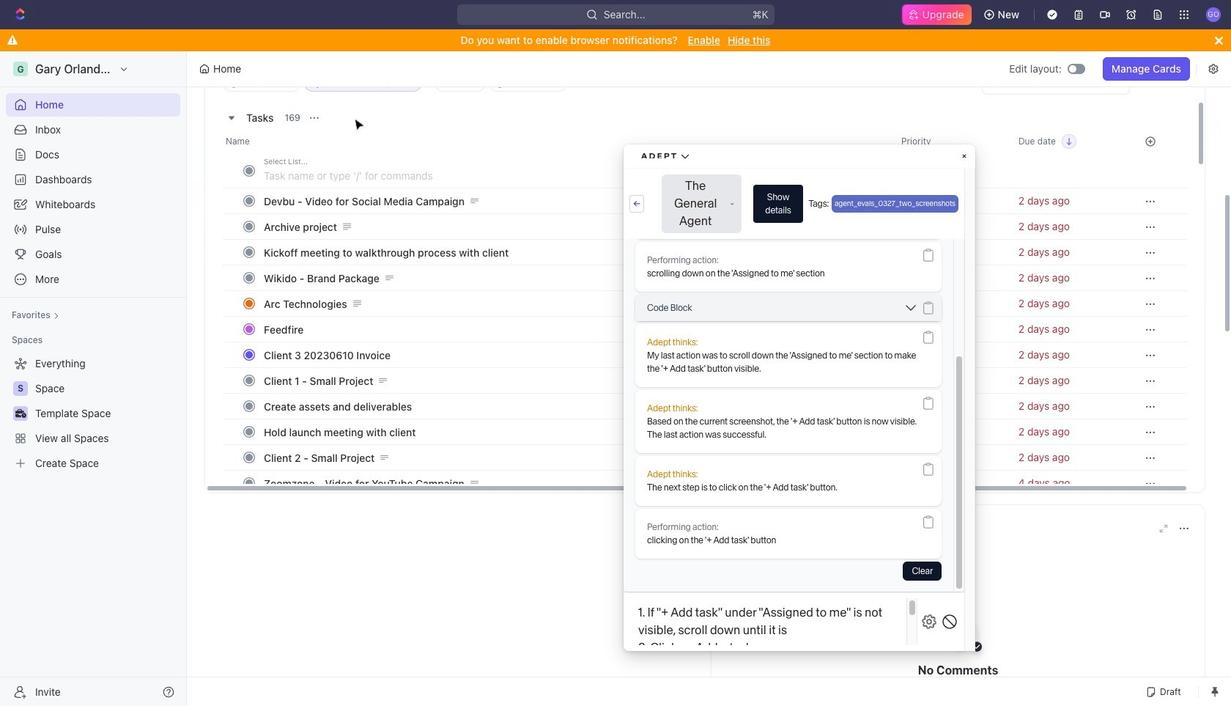 Task type: vqa. For each thing, say whether or not it's contained in the screenshot.
fifth Set priority image from the bottom of the page
yes



Task type: describe. For each thing, give the bounding box(es) containing it.
2 set priority image from the top
[[893, 239, 1010, 265]]

gary orlando's workspace, , element
[[13, 62, 28, 76]]

7 set priority image from the top
[[893, 419, 1010, 445]]

tree inside the sidebar navigation
[[6, 352, 180, 475]]

3 set priority image from the top
[[893, 265, 1010, 291]]

9 set priority image from the top
[[893, 470, 1010, 496]]



Task type: locate. For each thing, give the bounding box(es) containing it.
8 set priority image from the top
[[893, 444, 1010, 471]]

space, , element
[[13, 381, 28, 396]]

1 set priority image from the top
[[893, 188, 1010, 214]]

set priority image
[[893, 188, 1010, 214], [893, 239, 1010, 265], [893, 265, 1010, 291], [893, 316, 1010, 342], [893, 367, 1010, 394], [893, 393, 1010, 419], [893, 419, 1010, 445], [893, 444, 1010, 471], [893, 470, 1010, 496]]

business time image
[[15, 409, 26, 418]]

5 set priority image from the top
[[893, 367, 1010, 394]]

sidebar navigation
[[0, 51, 190, 706]]

Task name or type '/' for commands text field
[[264, 164, 692, 187]]

6 set priority image from the top
[[893, 393, 1010, 419]]

4 set priority image from the top
[[893, 316, 1010, 342]]

tree
[[6, 352, 180, 475]]



